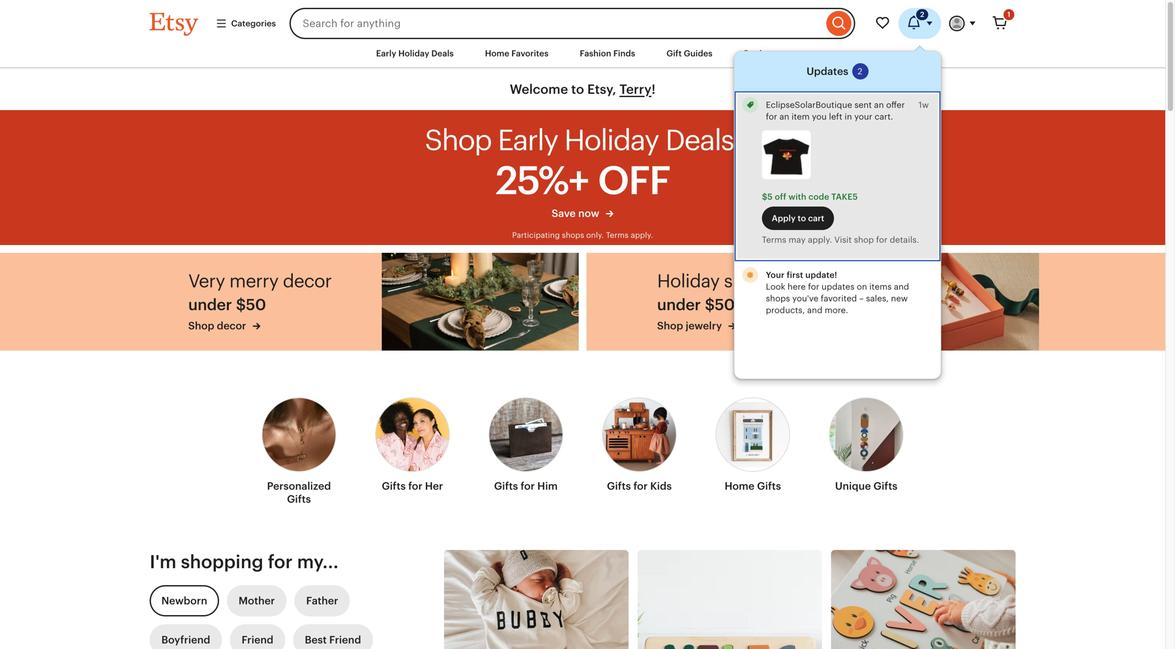 Task type: locate. For each thing, give the bounding box(es) containing it.
0 horizontal spatial an
[[780, 112, 789, 122]]

categories
[[231, 19, 276, 28]]

1 vertical spatial decor
[[217, 320, 246, 332]]

0 horizontal spatial early
[[376, 49, 396, 58]]

gifts
[[382, 481, 406, 493], [494, 481, 518, 493], [607, 481, 631, 493], [757, 481, 781, 493], [874, 481, 898, 493], [287, 494, 311, 506]]

eclipsesolarboutique sent an offer for an item you left in your cart.
[[766, 100, 905, 122]]

0 horizontal spatial friend
[[242, 635, 273, 646]]

1 horizontal spatial friend
[[329, 635, 361, 646]]

unique gifts
[[835, 481, 898, 493]]

friend down mother in the bottom left of the page
[[242, 635, 273, 646]]

shopping
[[181, 552, 263, 573]]

terms apply.
[[606, 231, 653, 240]]

2 button
[[898, 8, 941, 39]]

1 horizontal spatial early
[[498, 124, 558, 156]]

early
[[376, 49, 396, 58], [498, 124, 558, 156]]

to inside 'button'
[[798, 214, 806, 223]]

holiday up jewelry at the right of the page
[[657, 271, 720, 292]]

your first update! look here for updates on items and shops you've favorited – sales, new products, and more.
[[766, 270, 909, 315]]

products,
[[766, 306, 805, 315]]

$5
[[762, 192, 773, 202]]

sparkle
[[724, 271, 783, 292]]

shop inside "shop early holiday deals! 25%+ off save now"
[[425, 124, 491, 156]]

etsy,
[[587, 82, 616, 97]]

1 vertical spatial to
[[798, 214, 806, 223]]

a colorful charm choker statement necklace featuring six beads on a dainty gold chain shown in an open gift box. image
[[842, 253, 1039, 351]]

shop jewelry link
[[657, 319, 783, 334]]

fashion finds
[[580, 49, 635, 58]]

none search field inside the updates "banner"
[[290, 8, 855, 39]]

gifts for kids link
[[602, 390, 677, 498]]

guides
[[684, 49, 713, 58]]

decor down merry
[[217, 320, 246, 332]]

save now link
[[425, 207, 741, 228]]

details.
[[890, 235, 919, 245]]

my...
[[297, 552, 339, 573]]

shops inside "your first update! look here for updates on items and shops you've favorited – sales, new products, and more."
[[766, 294, 790, 304]]

menu bar
[[126, 39, 1039, 69]]

1 horizontal spatial 2
[[920, 10, 924, 19]]

an left item
[[780, 112, 789, 122]]

0 horizontal spatial shop
[[188, 320, 214, 332]]

0 vertical spatial an
[[874, 100, 884, 110]]

friend
[[242, 635, 273, 646], [329, 635, 361, 646]]

None search field
[[290, 8, 855, 39]]

items
[[869, 282, 892, 292]]

shops down look on the right
[[766, 294, 790, 304]]

on
[[857, 282, 867, 292]]

gift guides
[[667, 49, 713, 58]]

0 vertical spatial early
[[376, 49, 396, 58]]

sales,
[[866, 294, 889, 304]]

under $50 down very
[[188, 296, 266, 314]]

holiday
[[398, 49, 429, 58], [657, 271, 720, 292]]

apply
[[772, 214, 796, 223]]

for inside "your first update! look here for updates on items and shops you've favorited – sales, new products, and more."
[[808, 282, 819, 292]]

home
[[485, 49, 509, 58], [725, 481, 755, 493]]

25%+ off
[[495, 158, 670, 203]]

an up cart.
[[874, 100, 884, 110]]

1 horizontal spatial to
[[798, 214, 806, 223]]

new
[[891, 294, 908, 304]]

holiday left deals
[[398, 49, 429, 58]]

1 horizontal spatial and
[[894, 282, 909, 292]]

participating
[[512, 231, 560, 240]]

home gifts
[[725, 481, 781, 493]]

early left deals
[[376, 49, 396, 58]]

early down welcome
[[498, 124, 558, 156]]

2 inside dropdown button
[[920, 10, 924, 19]]

2 horizontal spatial shop
[[657, 320, 683, 332]]

2
[[920, 10, 924, 19], [858, 67, 862, 76]]

friend right best
[[329, 635, 361, 646]]

1 vertical spatial 2
[[858, 67, 862, 76]]

2 under $50 from the left
[[657, 296, 735, 314]]

0 vertical spatial home
[[485, 49, 509, 58]]

and up "new"
[[894, 282, 909, 292]]

under $50 up jewelry at the right of the page
[[657, 296, 735, 314]]

for left item
[[766, 112, 777, 122]]

gifts for him link
[[489, 390, 563, 498]]

early inside "shop early holiday deals! 25%+ off save now"
[[498, 124, 558, 156]]

to left etsy,
[[571, 82, 584, 97]]

her
[[425, 481, 443, 493]]

1 horizontal spatial decor
[[283, 271, 332, 292]]

favorited
[[821, 294, 857, 304]]

1 horizontal spatial shop
[[425, 124, 491, 156]]

eclipsesolarboutique
[[766, 100, 852, 110]]

1 vertical spatial shops
[[766, 294, 790, 304]]

offer
[[886, 100, 905, 110]]

finds
[[613, 49, 635, 58]]

gift
[[667, 49, 682, 58]]

1 horizontal spatial shops
[[766, 294, 790, 304]]

shops
[[562, 231, 584, 240], [766, 294, 790, 304]]

deals
[[431, 49, 454, 58]]

participating shops only. terms apply.
[[512, 231, 653, 240]]

1 vertical spatial home
[[725, 481, 755, 493]]

for down the update!
[[808, 282, 819, 292]]

0 horizontal spatial to
[[571, 82, 584, 97]]

off
[[775, 192, 786, 202]]

under $50
[[188, 296, 266, 314], [657, 296, 735, 314]]

0 horizontal spatial under $50
[[188, 296, 266, 314]]

decor right merry
[[283, 271, 332, 292]]

1 horizontal spatial holiday
[[657, 271, 720, 292]]

menu bar containing early holiday deals
[[126, 39, 1039, 69]]

merry
[[229, 271, 278, 292]]

shops down save now link
[[562, 231, 584, 240]]

0 horizontal spatial home
[[485, 49, 509, 58]]

0 horizontal spatial 2
[[858, 67, 862, 76]]

0 vertical spatial shops
[[562, 231, 584, 240]]

1 horizontal spatial home
[[725, 481, 755, 493]]

for left her
[[408, 481, 423, 493]]

0 horizontal spatial decor
[[217, 320, 246, 332]]

0 horizontal spatial shops
[[562, 231, 584, 240]]

1 vertical spatial and
[[807, 306, 823, 315]]

home gifts link
[[716, 390, 790, 498]]

1 vertical spatial holiday
[[657, 271, 720, 292]]

apply.
[[808, 235, 832, 245]]

0 vertical spatial 2
[[920, 10, 924, 19]]

under $50 inside holiday sparkle under $50 shop jewelry
[[657, 296, 735, 314]]

shop decor link
[[188, 319, 332, 334]]

look
[[766, 282, 785, 292]]

to for welcome
[[571, 82, 584, 97]]

first
[[787, 270, 803, 280]]

0 horizontal spatial holiday
[[398, 49, 429, 58]]

early holiday deals link
[[366, 42, 464, 65]]

decor
[[283, 271, 332, 292], [217, 320, 246, 332]]

1 horizontal spatial an
[[874, 100, 884, 110]]

your
[[854, 112, 872, 122]]

0 vertical spatial to
[[571, 82, 584, 97]]

and down you've
[[807, 306, 823, 315]]

a festive christmas table setting featuring two green table runners shown with glassware, serveware, and a candle centerpiece. image
[[382, 253, 579, 351]]

fashion
[[580, 49, 611, 58]]

an
[[874, 100, 884, 110], [780, 112, 789, 122]]

you've
[[792, 294, 819, 304]]

personalized gifts
[[267, 481, 331, 506]]

1 under $50 from the left
[[188, 296, 266, 314]]

early holiday deals
[[376, 49, 454, 58]]

for left my...
[[268, 552, 293, 573]]

home for home gifts
[[725, 481, 755, 493]]

home favorites link
[[475, 42, 558, 65]]

i'm shopping for my...
[[150, 552, 339, 573]]

1 vertical spatial early
[[498, 124, 558, 156]]

1 horizontal spatial under $50
[[657, 296, 735, 314]]

gift guides link
[[657, 42, 722, 65]]

home for home favorites
[[485, 49, 509, 58]]

to left cart
[[798, 214, 806, 223]]

personalized name puzzle with animals | baby, toddler, kids toys | wooden toys | baby shower | christmas gifts | first birthday girl and boy image
[[831, 551, 1016, 650]]

for inside eclipsesolarboutique sent an offer for an item you left in your cart.
[[766, 112, 777, 122]]

shop
[[425, 124, 491, 156], [188, 320, 214, 332], [657, 320, 683, 332]]



Task type: vqa. For each thing, say whether or not it's contained in the screenshot.
39.97 d
no



Task type: describe. For each thing, give the bounding box(es) containing it.
updates banner
[[126, 0, 1039, 380]]

code
[[809, 192, 829, 202]]

father
[[306, 596, 338, 607]]

now
[[578, 208, 599, 219]]

to for apply
[[798, 214, 806, 223]]

with
[[789, 192, 806, 202]]

1 friend from the left
[[242, 635, 273, 646]]

take5
[[831, 192, 858, 202]]

0 vertical spatial decor
[[283, 271, 332, 292]]

shop inside very merry decor under $50 shop decor
[[188, 320, 214, 332]]

–
[[859, 294, 864, 304]]

update!
[[805, 270, 837, 280]]

mother
[[239, 596, 275, 607]]

for right shop
[[876, 235, 888, 245]]

personalized
[[267, 481, 331, 493]]

1 vertical spatial an
[[780, 112, 789, 122]]

1w
[[919, 100, 929, 110]]

gifts for her
[[382, 481, 443, 493]]

cart
[[808, 214, 824, 223]]

i'm
[[150, 552, 176, 573]]

very
[[188, 271, 225, 292]]

0 vertical spatial holiday
[[398, 49, 429, 58]]

for left kids
[[634, 481, 648, 493]]

!
[[652, 82, 656, 97]]

Search for anything text field
[[290, 8, 823, 39]]

only.
[[586, 231, 604, 240]]

shop early holiday deals! 25%+ off save now
[[425, 124, 741, 219]]

save
[[552, 208, 576, 219]]

1
[[1007, 10, 1011, 19]]

terms
[[762, 235, 786, 245]]

holiday inside holiday sparkle under $50 shop jewelry
[[657, 271, 720, 292]]

shop inside holiday sparkle under $50 shop jewelry
[[657, 320, 683, 332]]

kids
[[650, 481, 672, 493]]

terms may apply. visit shop for details.
[[762, 235, 919, 245]]

2 friend from the left
[[329, 635, 361, 646]]

categories button
[[206, 12, 286, 35]]

gifts for kids
[[607, 481, 672, 493]]

welcome to etsy, terry !
[[510, 82, 656, 97]]

gifts inside personalized gifts
[[287, 494, 311, 506]]

holiday sparkle under $50 shop jewelry
[[657, 271, 783, 332]]

item
[[792, 112, 810, 122]]

more.
[[825, 306, 848, 315]]

baby powder &quot;bubby™&quot; everyday boys sweatshirt image
[[444, 551, 629, 650]]

personalized gifts link
[[262, 390, 336, 511]]

very merry decor under $50 shop decor
[[188, 271, 332, 332]]

boyfriend
[[161, 635, 210, 646]]

shop
[[854, 235, 874, 245]]

unique
[[835, 481, 871, 493]]

gifts for him
[[494, 481, 558, 493]]

my first thanksgiving jersey short sleeve tee image
[[762, 130, 811, 179]]

your
[[766, 270, 785, 280]]

apply to cart
[[772, 214, 824, 223]]

sent
[[855, 100, 872, 110]]

holiday deals!
[[564, 124, 741, 156]]

home favorites
[[485, 49, 549, 58]]

for left him
[[521, 481, 535, 493]]

apply to cart button
[[762, 207, 834, 230]]

visit
[[834, 235, 852, 245]]

terry link
[[620, 82, 652, 97]]

newborn
[[161, 596, 207, 607]]

updates
[[807, 66, 849, 77]]

in
[[845, 112, 852, 122]]

favorites
[[511, 49, 549, 58]]

you
[[812, 112, 827, 122]]

may
[[789, 235, 806, 245]]

fashion finds link
[[570, 42, 645, 65]]

updates
[[822, 282, 855, 292]]

1 link
[[984, 8, 1016, 39]]

left
[[829, 112, 842, 122]]

him
[[537, 481, 558, 493]]

welcome
[[510, 82, 568, 97]]

$5 off with code take5
[[762, 192, 858, 202]]

best
[[305, 635, 327, 646]]

0 vertical spatial and
[[894, 282, 909, 292]]

unique gifts link
[[829, 390, 904, 498]]

under $50 inside very merry decor under $50 shop decor
[[188, 296, 266, 314]]

here
[[788, 282, 806, 292]]

gifts for her link
[[375, 390, 450, 498]]

terry
[[620, 82, 652, 97]]

jewelry
[[686, 320, 722, 332]]

cart.
[[875, 112, 893, 122]]

0 horizontal spatial and
[[807, 306, 823, 315]]



